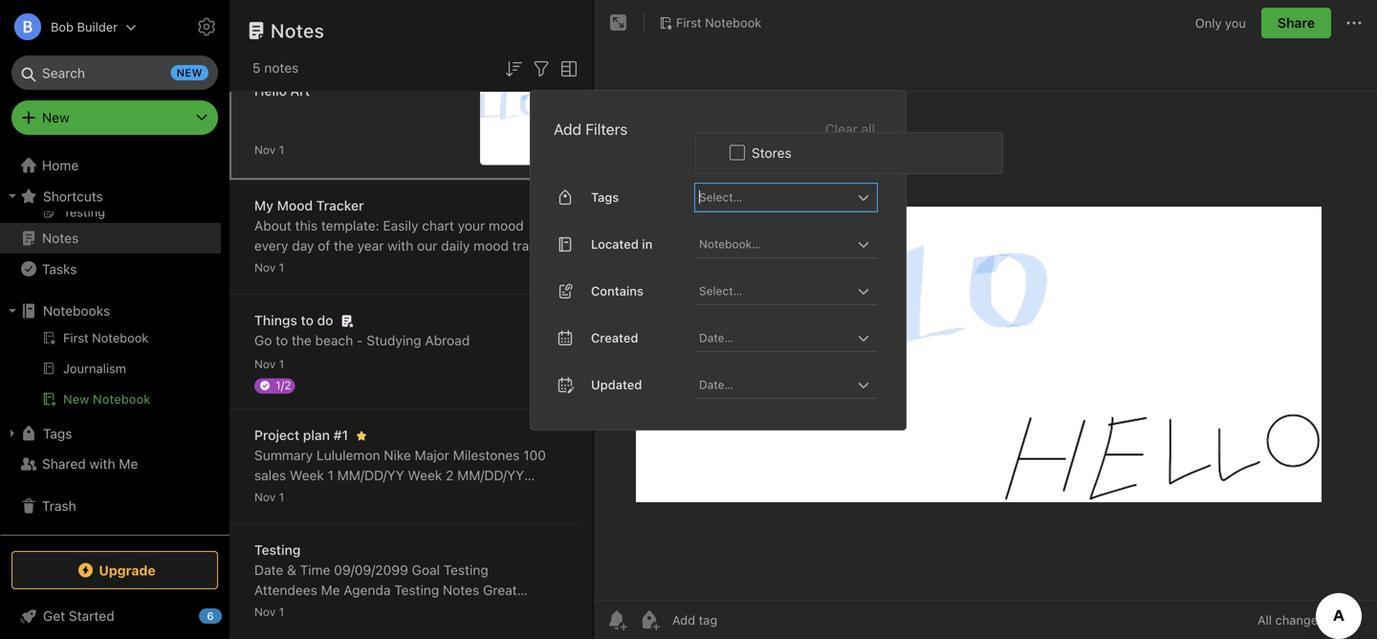 Task type: describe. For each thing, give the bounding box(es) containing it.
0 horizontal spatial the
[[292, 332, 312, 348]]

go
[[254, 332, 272, 348]]

1 nov from the top
[[254, 143, 276, 156]]

-
[[357, 332, 363, 348]]

clean
[[438, 602, 473, 618]]

major
[[415, 447, 450, 463]]

Add filters field
[[530, 55, 553, 80]]

0 horizontal spatial meeting
[[352, 622, 402, 638]]

in
[[642, 237, 653, 251]]

date
[[254, 562, 283, 578]]

get
[[43, 608, 65, 624]]

3 nov from the top
[[254, 357, 276, 371]]

about
[[254, 218, 292, 233]]

share button
[[1262, 8, 1332, 38]]

clear all
[[826, 121, 875, 137]]

first notebook
[[676, 15, 762, 30]]

hello art
[[254, 83, 310, 99]]

contains
[[591, 284, 644, 298]]

1 vertical spatial 4
[[485, 508, 494, 523]]

action
[[254, 602, 294, 618]]

Contains field
[[696, 277, 877, 305]]

note window element
[[594, 0, 1378, 639]]

week down summary
[[290, 467, 324, 483]]

builder
[[77, 20, 118, 34]]

09/09/2099
[[334, 562, 408, 578]]

share
[[1278, 15, 1315, 31]]

new notebook button
[[0, 387, 221, 410]]

notes inside notes link
[[42, 230, 79, 246]]

all
[[1258, 613, 1272, 627]]

saved
[[1328, 613, 1362, 627]]

new
[[177, 66, 203, 79]]

sales
[[254, 467, 286, 483]]

change
[[461, 258, 507, 274]]

milestones
[[453, 447, 520, 463]]

notes down status on the left of the page
[[405, 622, 440, 638]]

get started
[[43, 608, 114, 624]]

settings image
[[195, 15, 218, 38]]

you
[[1226, 16, 1246, 30]]

shared with me link
[[0, 449, 221, 479]]

 input text field for contains
[[697, 277, 852, 304]]

Sort options field
[[502, 55, 525, 80]]

me inside 'testing date & time 09/09/2099 goal testing attendees me agenda testing notes great action items assignee status clean up meeting notes send out meeting notes and actio...'
[[321, 582, 340, 598]]

new button
[[11, 100, 218, 135]]

1 up mood
[[279, 143, 284, 156]]

background
[[279, 278, 353, 294]]

0 vertical spatial the
[[334, 238, 354, 254]]

with inside tree
[[89, 456, 115, 472]]

0 horizontal spatial testing
[[254, 542, 301, 558]]

each
[[366, 258, 396, 274]]

my
[[254, 198, 274, 213]]

template.
[[271, 258, 329, 274]]

Search text field
[[25, 55, 205, 90]]

home
[[42, 157, 79, 173]]

nike
[[384, 447, 411, 463]]

5 inside summary lululemon nike major milestones 100 sales week 1 mm/dd/yy week 2 mm/dd/yy week 3 mm/dd/yy week 4 mm/dd/yy week 5 mm/dd/yy task 1 task 2 task 3 task 4 le...
[[533, 487, 541, 503]]

only
[[1196, 16, 1222, 30]]

hello
[[254, 83, 287, 99]]

this
[[295, 218, 318, 233]]

mood
[[277, 198, 313, 213]]

attendees
[[254, 582, 317, 598]]

0 horizontal spatial 5
[[253, 60, 261, 76]]

time
[[300, 562, 330, 578]]

notebook for first notebook
[[705, 15, 762, 30]]

plan
[[303, 427, 330, 443]]

#1
[[334, 427, 348, 443]]

shared
[[42, 456, 86, 472]]

to for the
[[276, 332, 288, 348]]

Help and Learning task checklist field
[[0, 601, 230, 631]]

updated
[[591, 377, 642, 392]]

shared with me
[[42, 456, 138, 472]]

thumbnail image
[[480, 81, 564, 165]]

stores
[[752, 145, 792, 161]]

1 down the sales
[[279, 490, 284, 504]]

 input text field for tags
[[697, 183, 852, 210]]

click
[[332, 258, 363, 274]]

clear all button
[[824, 117, 877, 140]]

changes
[[1276, 613, 1325, 627]]

notes down the action
[[254, 622, 289, 638]]

add a reminder image
[[606, 608, 629, 631]]

day
[[292, 238, 314, 254]]

0 vertical spatial mood
[[489, 218, 524, 233]]

le...
[[498, 508, 524, 523]]

assignee
[[335, 602, 391, 618]]

expand notebooks image
[[5, 303, 20, 319]]

first
[[676, 15, 702, 30]]

add
[[554, 120, 582, 138]]

beach
[[315, 332, 353, 348]]

me inside tree
[[119, 456, 138, 472]]

expand tags image
[[5, 426, 20, 441]]

100
[[523, 447, 546, 463]]

1 nov 1 from the top
[[254, 143, 284, 156]]

notebook for new notebook
[[93, 392, 151, 406]]

every
[[254, 238, 288, 254]]

5 notes
[[253, 60, 299, 76]]

studying
[[367, 332, 422, 348]]

2 vertical spatial testing
[[394, 582, 439, 598]]

bob
[[51, 20, 74, 34]]

do
[[317, 312, 333, 328]]

new notebook group
[[0, 326, 221, 418]]

chart
[[422, 218, 454, 233]]

&
[[287, 562, 296, 578]]

1 vertical spatial 3
[[442, 508, 450, 523]]

items
[[297, 602, 331, 618]]

things
[[254, 312, 297, 328]]

1 task from the left
[[325, 508, 353, 523]]

started
[[69, 608, 114, 624]]

upgrade
[[99, 562, 156, 578]]

er
[[254, 238, 550, 274]]

art
[[290, 83, 310, 99]]

trash link
[[0, 491, 221, 521]]

shortcuts
[[43, 188, 103, 204]]

1 down attendees
[[279, 605, 284, 618]]

to for do
[[301, 312, 314, 328]]

year
[[357, 238, 384, 254]]

cell
[[254, 278, 276, 294]]

only you
[[1196, 16, 1246, 30]]

go to the beach - studying abroad
[[254, 332, 470, 348]]

Account field
[[0, 8, 137, 46]]

notes up hello art
[[264, 60, 299, 76]]

Select72 checkbox
[[730, 145, 745, 160]]

goal
[[412, 562, 440, 578]]

out
[[328, 622, 348, 638]]

tags button
[[0, 418, 221, 449]]



Task type: locate. For each thing, give the bounding box(es) containing it.
1 horizontal spatial 5
[[533, 487, 541, 503]]

1 horizontal spatial notes
[[271, 19, 325, 42]]

0 horizontal spatial notes
[[42, 230, 79, 246]]

notes up tasks
[[42, 230, 79, 246]]

template:
[[321, 218, 379, 233]]

nov 1
[[254, 143, 284, 156], [254, 261, 284, 274], [254, 357, 284, 371], [254, 490, 284, 504], [254, 605, 284, 618]]

to left do
[[301, 312, 314, 328]]

notes inside 'testing date & time 09/09/2099 goal testing attendees me agenda testing notes great action items assignee status clean up meeting notes send out meeting notes and actio...'
[[443, 582, 480, 598]]

 input text field inside tags field
[[697, 183, 852, 210]]

1 horizontal spatial testing
[[394, 582, 439, 598]]

1 vertical spatial tags
[[43, 425, 72, 441]]

1 vertical spatial the
[[511, 258, 531, 274]]

0 vertical spatial 3
[[292, 487, 301, 503]]

status
[[395, 602, 434, 618]]

add filters
[[554, 120, 628, 138]]

week down nike
[[375, 487, 409, 503]]

about this template: easily chart your mood every day of the year with our daily mood track er template. click each square to change the cell background accordin...
[[254, 218, 550, 294]]

1 horizontal spatial meeting
[[496, 602, 546, 618]]

add tag image
[[638, 608, 661, 631]]

testing
[[254, 542, 301, 558], [444, 562, 489, 578], [394, 582, 439, 598]]

to right the 'go'
[[276, 332, 288, 348]]

nov up 'cell'
[[254, 261, 276, 274]]

2 horizontal spatial to
[[445, 258, 458, 274]]

easily
[[383, 218, 419, 233]]

nov 1 up my
[[254, 143, 284, 156]]

accordin...
[[357, 278, 421, 294]]

up
[[477, 602, 492, 618]]

1 down every
[[279, 261, 284, 274]]

3 down summary
[[292, 487, 301, 503]]

task up 09/09/2099
[[367, 508, 395, 523]]

meeting down great
[[496, 602, 546, 618]]

0 vertical spatial notebook
[[705, 15, 762, 30]]

summary
[[254, 447, 313, 463]]

0 vertical spatial meeting
[[496, 602, 546, 618]]

2 nov from the top
[[254, 261, 276, 274]]

testing date & time 09/09/2099 goal testing attendees me agenda testing notes great action items assignee status clean up meeting notes send out meeting notes and actio...
[[254, 542, 546, 638]]

 input text field down 'stores'
[[697, 183, 852, 210]]

nov down the 'go'
[[254, 357, 276, 371]]

tree containing home
[[0, 27, 230, 534]]

2 nov 1 from the top
[[254, 261, 284, 274]]

 input text field
[[697, 183, 852, 210], [697, 230, 852, 257], [697, 277, 852, 304]]

click to collapse image
[[222, 604, 237, 627]]

nov 1 for date & time 09/09/2099 goal testing attendees me agenda testing notes great action items assignee status clean up meeting notes send out meeting notes and actio...
[[254, 605, 284, 618]]

 input text field inside "located in" field
[[697, 230, 852, 257]]

1 vertical spatial notes
[[42, 230, 79, 246]]

3 task from the left
[[410, 508, 438, 523]]

1 vertical spatial with
[[89, 456, 115, 472]]

task
[[325, 508, 353, 523], [367, 508, 395, 523], [410, 508, 438, 523], [454, 508, 482, 523]]

2 date… from the top
[[699, 378, 734, 391]]

week
[[290, 467, 324, 483], [408, 467, 442, 483], [254, 487, 289, 503], [375, 487, 409, 503], [495, 487, 530, 503]]

add filters image
[[530, 57, 553, 80]]

3 nov 1 from the top
[[254, 357, 284, 371]]

tags inside button
[[43, 425, 72, 441]]

notes up 5 notes
[[271, 19, 325, 42]]

1 vertical spatial new
[[63, 392, 89, 406]]

1 vertical spatial 2
[[398, 508, 406, 523]]

0 vertical spatial 2
[[446, 467, 454, 483]]

task up the 'goal'
[[410, 508, 438, 523]]

0 horizontal spatial me
[[119, 456, 138, 472]]

notes
[[271, 19, 325, 42], [42, 230, 79, 246], [443, 582, 480, 598]]

0 horizontal spatial 4
[[413, 487, 421, 503]]

me down time
[[321, 582, 340, 598]]

1 vertical spatial testing
[[444, 562, 489, 578]]

notebook
[[705, 15, 762, 30], [93, 392, 151, 406]]

to
[[445, 258, 458, 274], [301, 312, 314, 328], [276, 332, 288, 348]]

1 horizontal spatial 2
[[446, 467, 454, 483]]

0 vertical spatial date…
[[699, 331, 734, 344]]

task left 'le...'
[[454, 508, 482, 523]]

notes up clean at the left bottom of the page
[[443, 582, 480, 598]]

More actions field
[[1343, 8, 1366, 38]]

with
[[388, 238, 414, 254], [89, 456, 115, 472]]

2 vertical spatial notes
[[443, 582, 480, 598]]

1 vertical spatial meeting
[[352, 622, 402, 638]]

1/2
[[276, 378, 291, 392]]

2 vertical spatial to
[[276, 332, 288, 348]]

3
[[292, 487, 301, 503], [442, 508, 450, 523]]

0 horizontal spatial 2
[[398, 508, 406, 523]]

the down things to do
[[292, 332, 312, 348]]

1 horizontal spatial the
[[334, 238, 354, 254]]

1 vertical spatial notebook
[[93, 392, 151, 406]]

located in
[[591, 237, 653, 251]]

new inside button
[[63, 392, 89, 406]]

nov 1 for about this template: easily chart your mood every day of the year with our daily mood track er template. click each square to change the cell background accordin...
[[254, 261, 284, 274]]

new search field
[[25, 55, 209, 90]]

5 down 100
[[533, 487, 541, 503]]

0 vertical spatial me
[[119, 456, 138, 472]]

me
[[119, 456, 138, 472], [321, 582, 340, 598]]

nov 1 down the 'go'
[[254, 357, 284, 371]]

things to do
[[254, 312, 333, 328]]

testing up great
[[444, 562, 489, 578]]

1 horizontal spatial with
[[388, 238, 414, 254]]

 Date picker field
[[696, 324, 894, 352], [696, 371, 894, 399]]

 input text field for located in
[[697, 230, 852, 257]]

the down track
[[511, 258, 531, 274]]

mm/dd/yy
[[337, 467, 404, 483], [457, 467, 524, 483], [304, 487, 371, 503], [425, 487, 492, 503], [254, 508, 321, 523]]

first notebook button
[[652, 10, 769, 36]]

tasks button
[[0, 254, 221, 284]]

my mood tracker
[[254, 198, 364, 213]]

0 horizontal spatial 3
[[292, 487, 301, 503]]

week up 'le...'
[[495, 487, 530, 503]]

all changes saved
[[1258, 613, 1362, 627]]

1 horizontal spatial notebook
[[705, 15, 762, 30]]

notebook inside group
[[93, 392, 151, 406]]

1 vertical spatial  date picker field
[[696, 371, 894, 399]]

meeting down assignee
[[352, 622, 402, 638]]

1 vertical spatial date…
[[699, 378, 734, 391]]

clear
[[826, 121, 858, 137]]

the right of
[[334, 238, 354, 254]]

home link
[[0, 150, 230, 181]]

nov for about this template: easily chart your mood every day of the year with our daily mood track er template. click each square to change the cell background accordin...
[[254, 261, 276, 274]]

5 nov from the top
[[254, 605, 276, 618]]

date…
[[699, 331, 734, 344], [699, 378, 734, 391]]

week down the sales
[[254, 487, 289, 503]]

nov down the sales
[[254, 490, 276, 504]]

nov 1 for summary lululemon nike major milestones 100 sales week 1 mm/dd/yy week 2 mm/dd/yy week 3 mm/dd/yy week 4 mm/dd/yy week 5 mm/dd/yy task 1 task 2 task 3 task 4 le...
[[254, 490, 284, 504]]

 date picker field for updated
[[696, 371, 894, 399]]

testing up date
[[254, 542, 301, 558]]

notebook inside note window element
[[705, 15, 762, 30]]

1 horizontal spatial 4
[[485, 508, 494, 523]]

Tags field
[[696, 183, 877, 211]]

2 down nike
[[398, 508, 406, 523]]

all
[[862, 121, 875, 137]]

tracker
[[316, 198, 364, 213]]

0 horizontal spatial notebook
[[93, 392, 151, 406]]

mood up change
[[474, 238, 509, 254]]

the
[[334, 238, 354, 254], [511, 258, 531, 274], [292, 332, 312, 348]]

1 up 1/2
[[279, 357, 284, 371]]

mood
[[489, 218, 524, 233], [474, 238, 509, 254]]

with down "easily"
[[388, 238, 414, 254]]

1 horizontal spatial 3
[[442, 508, 450, 523]]

1 up 09/09/2099
[[357, 508, 363, 523]]

with down the tags button
[[89, 456, 115, 472]]

testing up status on the left of the page
[[394, 582, 439, 598]]

to inside about this template: easily chart your mood every day of the year with our daily mood track er template. click each square to change the cell background accordin...
[[445, 258, 458, 274]]

0 vertical spatial with
[[388, 238, 414, 254]]

notes
[[264, 60, 299, 76], [254, 622, 289, 638], [405, 622, 440, 638]]

created
[[591, 331, 639, 345]]

2 vertical spatial the
[[292, 332, 312, 348]]

1 vertical spatial me
[[321, 582, 340, 598]]

4 nov 1 from the top
[[254, 490, 284, 504]]

Located in field
[[696, 230, 877, 258]]

agenda
[[344, 582, 391, 598]]

0 vertical spatial notes
[[271, 19, 325, 42]]

new for new notebook
[[63, 392, 89, 406]]

1 vertical spatial  input text field
[[697, 230, 852, 257]]

1 horizontal spatial me
[[321, 582, 340, 598]]

great
[[483, 582, 517, 598]]

0 vertical spatial tags
[[591, 190, 619, 204]]

meeting
[[496, 602, 546, 618], [352, 622, 402, 638]]

notebook right first
[[705, 15, 762, 30]]

2 horizontal spatial the
[[511, 258, 531, 274]]

track
[[512, 238, 550, 254]]

square
[[400, 258, 442, 274]]

nov up my
[[254, 143, 276, 156]]

 input text field inside contains field
[[697, 277, 852, 304]]

our
[[417, 238, 438, 254]]

more actions image
[[1343, 11, 1366, 34]]

0 horizontal spatial to
[[276, 332, 288, 348]]

2 vertical spatial  input text field
[[697, 277, 852, 304]]

 input text field down tags field
[[697, 230, 852, 257]]

nov down attendees
[[254, 605, 276, 618]]

4 task from the left
[[454, 508, 482, 523]]

1 date… from the top
[[699, 331, 734, 344]]

0 vertical spatial 4
[[413, 487, 421, 503]]

 input text field down "located in" field at the top right of page
[[697, 277, 852, 304]]

0 vertical spatial testing
[[254, 542, 301, 558]]

project
[[254, 427, 300, 443]]

send
[[293, 622, 324, 638]]

tree
[[0, 27, 230, 534]]

2 horizontal spatial notes
[[443, 582, 480, 598]]

new notebook
[[63, 392, 151, 406]]

Note Editor text field
[[594, 92, 1378, 600]]

date… for updated
[[699, 378, 734, 391]]

1 down lululemon
[[328, 467, 334, 483]]

shortcuts button
[[0, 181, 221, 211]]

 date picker field for created
[[696, 324, 894, 352]]

task up time
[[325, 508, 353, 523]]

to down daily
[[445, 258, 458, 274]]

5 nov 1 from the top
[[254, 605, 284, 618]]

daily
[[441, 238, 470, 254]]

Add tag field
[[671, 612, 814, 628]]

me down the tags button
[[119, 456, 138, 472]]

filters
[[586, 120, 628, 138]]

1 vertical spatial mood
[[474, 238, 509, 254]]

4 down major
[[413, 487, 421, 503]]

notebook up the tags button
[[93, 392, 151, 406]]

1 horizontal spatial tags
[[591, 190, 619, 204]]

abroad
[[425, 332, 470, 348]]

2  input text field from the top
[[697, 230, 852, 257]]

summary lululemon nike major milestones 100 sales week 1 mm/dd/yy week 2 mm/dd/yy week 3 mm/dd/yy week 4 mm/dd/yy week 5 mm/dd/yy task 1 task 2 task 3 task 4 le...
[[254, 447, 546, 523]]

1 horizontal spatial to
[[301, 312, 314, 328]]

nov for date & time 09/09/2099 goal testing attendees me agenda testing notes great action items assignee status clean up meeting notes send out meeting notes and actio...
[[254, 605, 276, 618]]

1  input text field from the top
[[697, 183, 852, 210]]

tags up the located
[[591, 190, 619, 204]]

5
[[253, 60, 261, 76], [533, 487, 541, 503]]

tags up shared
[[43, 425, 72, 441]]

6
[[207, 610, 214, 622]]

group
[[0, 57, 221, 231]]

0 vertical spatial new
[[42, 110, 70, 125]]

bob builder
[[51, 20, 118, 34]]

actio...
[[470, 622, 512, 638]]

1
[[279, 143, 284, 156], [279, 261, 284, 274], [279, 357, 284, 371], [328, 467, 334, 483], [279, 490, 284, 504], [357, 508, 363, 523], [279, 605, 284, 618]]

1 vertical spatial 5
[[533, 487, 541, 503]]

nov 1 down attendees
[[254, 605, 284, 618]]

4 left 'le...'
[[485, 508, 494, 523]]

nov for summary lululemon nike major milestones 100 sales week 1 mm/dd/yy week 2 mm/dd/yy week 3 mm/dd/yy week 4 mm/dd/yy week 5 mm/dd/yy task 1 task 2 task 3 task 4 le...
[[254, 490, 276, 504]]

3  input text field from the top
[[697, 277, 852, 304]]

mood up track
[[489, 218, 524, 233]]

0 vertical spatial 5
[[253, 60, 261, 76]]

3 down major
[[442, 508, 450, 523]]

2  date picker field from the top
[[696, 371, 894, 399]]

0 horizontal spatial tags
[[43, 425, 72, 441]]

2 task from the left
[[367, 508, 395, 523]]

with inside about this template: easily chart your mood every day of the year with our daily mood track er template. click each square to change the cell background accordin...
[[388, 238, 414, 254]]

0 horizontal spatial with
[[89, 456, 115, 472]]

5 up the hello
[[253, 60, 261, 76]]

expand note image
[[607, 11, 630, 34]]

1 vertical spatial to
[[301, 312, 314, 328]]

nov 1 up 'cell'
[[254, 261, 284, 274]]

new for new
[[42, 110, 70, 125]]

week down major
[[408, 467, 442, 483]]

new inside popup button
[[42, 110, 70, 125]]

new up home
[[42, 110, 70, 125]]

2 horizontal spatial testing
[[444, 562, 489, 578]]

new up the tags button
[[63, 392, 89, 406]]

0 vertical spatial  input text field
[[697, 183, 852, 210]]

0 vertical spatial  date picker field
[[696, 324, 894, 352]]

located
[[591, 237, 639, 251]]

4
[[413, 487, 421, 503], [485, 508, 494, 523]]

date… for created
[[699, 331, 734, 344]]

1  date picker field from the top
[[696, 324, 894, 352]]

nov 1 down the sales
[[254, 490, 284, 504]]

trash
[[42, 498, 76, 514]]

4 nov from the top
[[254, 490, 276, 504]]

View options field
[[553, 55, 581, 80]]

2 down major
[[446, 467, 454, 483]]

0 vertical spatial to
[[445, 258, 458, 274]]



Task type: vqa. For each thing, say whether or not it's contained in the screenshot.
'Note List' element
no



